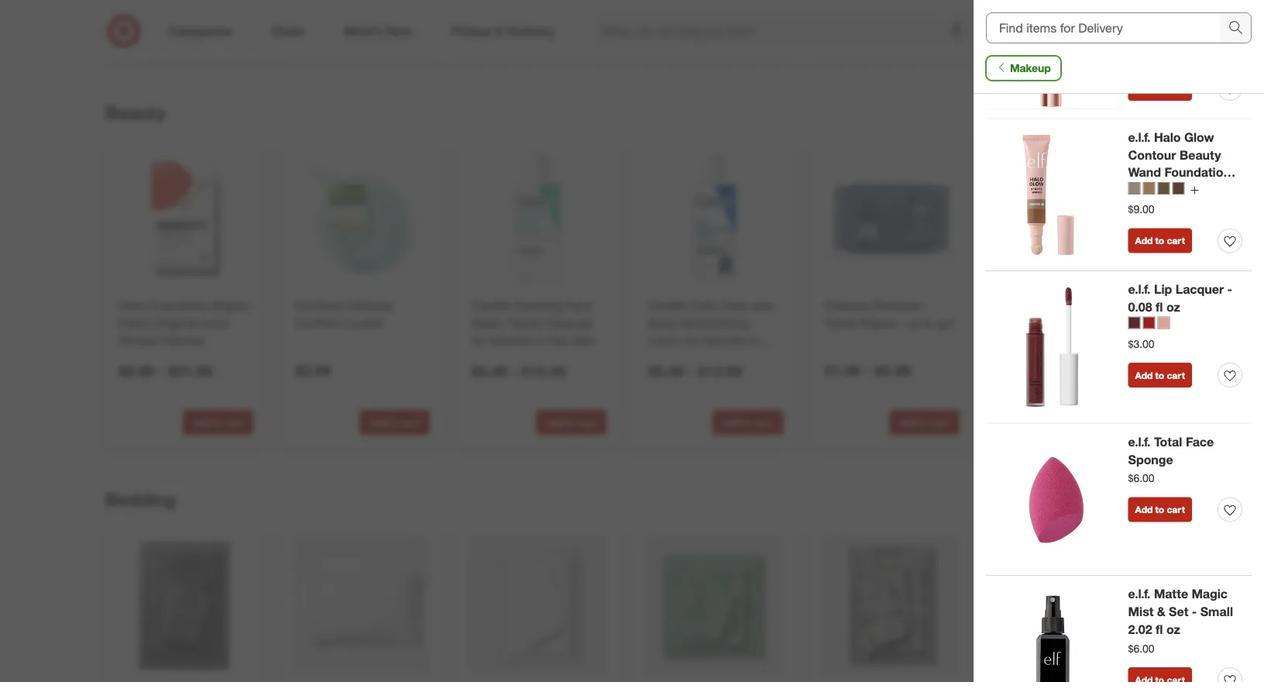 Task type: describe. For each thing, give the bounding box(es) containing it.
lip
[[1155, 282, 1173, 297]]

set
[[1170, 604, 1189, 619]]

skin inside the cerave daily face and body moisturizing lotion for normal to dry skin - fragrance free
[[672, 351, 696, 366]]

light/medium image
[[1144, 182, 1156, 195]]

to inside the cerave face wash, hydrating facial cleanser for normal to dry skin $5.49 - $15.49
[[1117, 333, 1128, 348]]

whisper pink image
[[1158, 317, 1171, 329]]

normal for cerave foaming face wash, facial cleanser for normal to oily skin
[[490, 333, 531, 348]]

face for cerave daily face and body moisturizing lotion for normal to dry skin - fragrance free
[[722, 298, 749, 313]]

to inside the cerave daily face and body moisturizing lotion for normal to dry skin - fragrance free
[[749, 333, 760, 348]]

to inside cerave foaming face wash, facial cleanser for normal to oily skin
[[534, 333, 545, 348]]

bedding
[[105, 488, 176, 510]]

shop for beauty
[[1101, 107, 1131, 122]]

small
[[1201, 604, 1234, 619]]

$15.49 inside the cerave face wash, hydrating facial cleanser for normal to dry skin $5.49 - $15.49
[[1052, 362, 1096, 380]]

daily
[[691, 298, 718, 313]]

- inside the cerave daily face and body moisturizing lotion for normal to dry skin - fragrance free
[[699, 351, 704, 366]]

original
[[154, 315, 196, 331]]

1 $15.49 from the left
[[522, 362, 566, 380]]

glow
[[1185, 129, 1215, 145]]

- inside e.l.f. lip lacquer - 0.08 fl oz
[[1228, 282, 1233, 297]]

& inside makeup remover facial wipes - up & up™
[[925, 315, 933, 331]]

for for cerave foaming face wash, facial cleanser for normal to oily skin
[[472, 333, 487, 348]]

e.l.f. lip lacquer - 0.08 fl oz link
[[1129, 281, 1243, 316]]

sponge
[[1129, 452, 1174, 467]]

oily
[[548, 333, 570, 348]]

- inside makeup remover facial wipes - up & up™
[[899, 315, 904, 331]]

search
[[968, 25, 1005, 40]]

cleanser for cerave foaming face wash, facial cleanser for normal to oily skin
[[544, 315, 594, 331]]

0 horizontal spatial beauty
[[105, 101, 165, 123]]

$5.49 for $5.49 - $13.69
[[649, 362, 685, 380]]

ecotools
[[295, 298, 344, 313]]

tan/deep image
[[1173, 182, 1186, 195]]

$1.99 - $5.99
[[825, 362, 911, 380]]

cerave daily face and body moisturizing lotion for normal to dry skin - fragrance free
[[649, 298, 773, 384]]

- inside the cerave face wash, hydrating facial cleanser for normal to dry skin $5.49 - $15.49
[[1042, 362, 1048, 380]]

$6.00 for e.l.f. matte magic mist & set - small 2.02 fl oz
[[1129, 641, 1155, 655]]

$8.99 - $21.99
[[119, 362, 213, 380]]

hydrating
[[1002, 315, 1056, 331]]

e.l.f. for e.l.f. lip lacquer - 0.08 fl oz
[[1129, 282, 1151, 297]]

delicate
[[348, 298, 393, 313]]

normal inside the cerave daily face and body moisturizing lotion for normal to dry skin - fragrance free
[[705, 333, 745, 348]]

- inside e.l.f. halo glow contour beauty wand foundation - 0.33 fl oz
[[1235, 165, 1240, 180]]

$5.49 for $5.49 - $15.49
[[472, 362, 508, 380]]

fl inside e.l.f. lip lacquer - 0.08 fl oz
[[1157, 299, 1164, 315]]

ecotools delicate ecopouf loofah
[[295, 298, 393, 331]]

oz inside e.l.f. lip lacquer - 0.08 fl oz
[[1167, 299, 1181, 315]]

$1.99
[[825, 362, 861, 380]]

halo
[[1155, 129, 1182, 145]]

$9.00
[[1129, 202, 1155, 216]]

facial inside makeup remover facial wipes - up & up™
[[825, 315, 858, 331]]

up
[[907, 315, 921, 331]]

e.l.f. for e.l.f. total face sponge
[[1129, 434, 1151, 449]]

fair image
[[1173, 30, 1186, 42]]

mist
[[1129, 604, 1154, 619]]

facial for cerave face wash, hydrating facial cleanser for normal to dry skin $5.49 - $15.49
[[1059, 315, 1091, 331]]

$5.49 - $13.69
[[649, 362, 743, 380]]

face for e.l.f. total face sponge
[[1187, 434, 1215, 449]]

dialog containing e.l.f. halo glow contour beauty wand foundation - 0.33 fl oz
[[974, 0, 1265, 682]]

face for cerave foaming face wash, facial cleanser for normal to oily skin
[[566, 298, 593, 313]]

makeup button
[[987, 56, 1062, 81]]

$8.99
[[119, 362, 154, 380]]

- down cerave foaming face wash, facial cleanser for normal to oily skin
[[512, 362, 518, 380]]

makeup remover facial wipes - up & up™ link
[[825, 297, 957, 332]]

normal for cerave face wash, hydrating facial cleanser for normal to dry skin $5.49 - $15.49
[[1073, 333, 1114, 348]]

fl for e.l.f. matte magic mist & set - small 2.02 fl oz
[[1157, 622, 1164, 637]]

fl for e.l.f. halo glow contour beauty wand foundation - 0.33 fl oz
[[1157, 183, 1164, 198]]

cherry bomb image
[[1144, 317, 1156, 329]]

free
[[649, 369, 673, 384]]

ecotools delicate ecopouf loofah link
[[295, 297, 427, 332]]

wipes
[[861, 315, 895, 331]]

for inside the cerave daily face and body moisturizing lotion for normal to dry skin - fragrance free
[[687, 333, 701, 348]]

patches
[[160, 333, 205, 348]]

and
[[752, 298, 773, 313]]

medium image
[[1144, 30, 1156, 42]]

skin for cerave face wash, hydrating facial cleanser for normal to dry skin $5.49 - $15.49
[[1025, 351, 1049, 366]]

wash, inside cerave foaming face wash, facial cleanser for normal to oily skin
[[472, 315, 505, 331]]

e.l.f. matte magic mist & set - small 2.02 fl oz
[[1129, 586, 1234, 637]]

- left the $13.69
[[689, 362, 695, 380]]

cerave foaming face wash, facial cleanser for normal to oily skin link
[[472, 297, 604, 350]]

ecopouf
[[295, 315, 342, 331]]

cerave daily face and body moisturizing lotion for normal to dry skin - fragrance free link
[[649, 297, 781, 384]]

body
[[649, 315, 678, 331]]



Task type: vqa. For each thing, say whether or not it's contained in the screenshot.
rightmost Wash,
yes



Task type: locate. For each thing, give the bounding box(es) containing it.
2.02
[[1129, 622, 1153, 637]]

more up halo
[[1134, 107, 1163, 122]]

& right up
[[925, 315, 933, 331]]

1 shop more from the top
[[1101, 107, 1163, 122]]

0 horizontal spatial cerave
[[472, 298, 511, 313]]

dialog
[[974, 0, 1265, 682]]

skin for cerave foaming face wash, facial cleanser for normal to oily skin
[[573, 333, 597, 348]]

2 oz from the top
[[1167, 299, 1181, 315]]

search button
[[968, 14, 1005, 51]]

cleanser for cerave face wash, hydrating facial cleanser for normal to dry skin $5.49 - $15.49
[[1002, 333, 1052, 348]]

cosmetics
[[149, 298, 208, 313]]

facial left wipes
[[825, 315, 858, 331]]

medium/tan image
[[1158, 182, 1171, 195]]

0 horizontal spatial makeup
[[825, 298, 870, 313]]

$2.99
[[295, 362, 331, 380]]

400 thread count solid performance sheet set - threshold™ image
[[469, 536, 607, 674], [469, 536, 607, 674]]

fl right 2.02
[[1157, 622, 1164, 637]]

wand
[[1129, 165, 1162, 180]]

1 horizontal spatial normal
[[705, 333, 745, 348]]

oz inside e.l.f. halo glow contour beauty wand foundation - 0.33 fl oz
[[1167, 183, 1181, 198]]

moisturizing
[[681, 315, 749, 331]]

cerave for $5.49 - $13.69
[[649, 298, 688, 313]]

- down hydrating
[[1042, 362, 1048, 380]]

e.l.f. halo glow contour beauty wand foundation - 0.33 fl oz
[[1129, 129, 1240, 198]]

e.l.f. up "mist"
[[1129, 586, 1151, 601]]

makeup
[[1011, 61, 1052, 75], [825, 298, 870, 313]]

0 horizontal spatial $15.49
[[522, 362, 566, 380]]

2 vertical spatial oz
[[1167, 622, 1181, 637]]

- left fragrance
[[699, 351, 704, 366]]

$5.49 - $15.49
[[472, 362, 566, 380]]

hero cosmetics mighty patch original acne pimple patches
[[119, 298, 249, 348]]

add
[[193, 30, 211, 41], [370, 30, 388, 41], [547, 30, 564, 41], [723, 30, 741, 41], [900, 30, 918, 41], [1077, 30, 1095, 41], [1136, 82, 1154, 94], [1136, 235, 1154, 246], [1136, 369, 1154, 381], [193, 417, 211, 428], [370, 417, 388, 428], [547, 417, 564, 428], [723, 417, 741, 428], [900, 417, 918, 428], [1077, 417, 1095, 428], [1136, 504, 1154, 516]]

dry inside the cerave face wash, hydrating facial cleanser for normal to dry skin $5.49 - $15.49
[[1002, 351, 1022, 366]]

1 horizontal spatial cleanser
[[1002, 333, 1052, 348]]

dry down hydrating
[[1002, 351, 1022, 366]]

add to cart
[[193, 30, 243, 41], [370, 30, 420, 41], [547, 30, 597, 41], [723, 30, 773, 41], [900, 30, 950, 41], [1077, 30, 1127, 41], [1136, 82, 1186, 94], [1136, 235, 1186, 246], [1136, 369, 1186, 381], [193, 417, 243, 428], [370, 417, 420, 428], [547, 417, 597, 428], [723, 417, 773, 428], [900, 417, 950, 428], [1077, 417, 1127, 428], [1136, 504, 1186, 516]]

facial down foaming on the left of page
[[509, 315, 541, 331]]

deep image
[[1129, 30, 1141, 42]]

dry up free
[[649, 351, 668, 366]]

0 vertical spatial wash,
[[1075, 298, 1108, 313]]

2 horizontal spatial skin
[[1025, 351, 1049, 366]]

shop more for bedding
[[1101, 494, 1163, 509]]

mighty
[[212, 298, 249, 313]]

oz left 1 more color icon
[[1167, 183, 1181, 198]]

skin down lotion
[[672, 351, 696, 366]]

&
[[925, 315, 933, 331], [1158, 604, 1166, 619]]

e.l.f. total face sponge image
[[987, 433, 1120, 566], [987, 433, 1120, 566]]

fl up whisper pink icon
[[1157, 299, 1164, 315]]

- right set
[[1193, 604, 1198, 619]]

2 horizontal spatial $5.49
[[1002, 362, 1038, 380]]

0 vertical spatial more
[[1134, 107, 1163, 122]]

$21.99
[[169, 362, 213, 380]]

0 horizontal spatial for
[[472, 333, 487, 348]]

normal left the $3.00
[[1073, 333, 1114, 348]]

foaming
[[515, 298, 562, 313]]

facial inside the cerave face wash, hydrating facial cleanser for normal to dry skin $5.49 - $15.49
[[1059, 315, 1091, 331]]

wash, up the $5.49 - $15.49
[[472, 315, 505, 331]]

2 dry from the left
[[1002, 351, 1022, 366]]

2 fl from the top
[[1157, 299, 1164, 315]]

e.l.f. for e.l.f. halo glow contour beauty wand foundation - 0.33 fl oz
[[1129, 129, 1151, 145]]

add to cart button
[[183, 23, 253, 48], [360, 23, 430, 48], [536, 23, 607, 48], [713, 23, 784, 48], [890, 23, 960, 48], [1067, 23, 1137, 48], [1129, 76, 1193, 101], [1129, 228, 1193, 253], [1129, 363, 1193, 388], [183, 410, 253, 435], [360, 410, 430, 435], [536, 410, 607, 435], [713, 410, 784, 435], [890, 410, 960, 435], [1067, 410, 1137, 435], [1129, 497, 1193, 522]]

e.l.f. matte magic mist & set - small 2.02 fl oz link
[[1129, 585, 1243, 638]]

e.l.f. inside e.l.f. halo glow contour beauty wand foundation - 0.33 fl oz
[[1129, 129, 1151, 145]]

e.l.f.
[[1129, 129, 1151, 145], [1129, 282, 1151, 297], [1129, 434, 1151, 449], [1129, 586, 1151, 601]]

cerave inside the cerave face wash, hydrating facial cleanser for normal to dry skin $5.49 - $15.49
[[1002, 298, 1041, 313]]

normal inside the cerave face wash, hydrating facial cleanser for normal to dry skin $5.49 - $15.49
[[1073, 333, 1114, 348]]

normal up the $5.49 - $15.49
[[490, 333, 531, 348]]

0 horizontal spatial wash,
[[472, 315, 505, 331]]

shop more up halo
[[1101, 107, 1163, 122]]

0 horizontal spatial &
[[925, 315, 933, 331]]

2 shop more button from the top
[[1101, 493, 1163, 511]]

0 vertical spatial makeup
[[1011, 61, 1052, 75]]

cerave left foaming on the left of page
[[472, 298, 511, 313]]

beauty
[[105, 101, 165, 123], [1180, 147, 1222, 162]]

3 normal from the left
[[1073, 333, 1114, 348]]

for for cerave face wash, hydrating facial cleanser for normal to dry skin $5.49 - $15.49
[[1055, 333, 1070, 348]]

2 facial from the left
[[825, 315, 858, 331]]

makeup for makeup
[[1011, 61, 1052, 75]]

0 vertical spatial shop more
[[1101, 107, 1163, 122]]

facial inside cerave foaming face wash, facial cleanser for normal to oily skin
[[509, 315, 541, 331]]

& left set
[[1158, 604, 1166, 619]]

wash, left '0.08'
[[1075, 298, 1108, 313]]

cerave face wash, hydrating facial cleanser for normal to dry skin image
[[999, 149, 1137, 287], [999, 149, 1137, 287]]

2 $15.49 from the left
[[1052, 362, 1096, 380]]

1 horizontal spatial $5.49
[[649, 362, 685, 380]]

dry inside the cerave daily face and body moisturizing lotion for normal to dry skin - fragrance free
[[649, 351, 668, 366]]

2 $6.00 from the top
[[1129, 641, 1155, 655]]

1 horizontal spatial dry
[[1002, 351, 1022, 366]]

oz up whisper pink icon
[[1167, 299, 1181, 315]]

fl inside e.l.f. halo glow contour beauty wand foundation - 0.33 fl oz
[[1157, 183, 1164, 198]]

$5.49 down hydrating
[[1002, 362, 1038, 380]]

2 shop more from the top
[[1101, 494, 1163, 509]]

1 vertical spatial shop more
[[1101, 494, 1163, 509]]

cerave face wash, hydrating facial cleanser for normal to dry skin link
[[1002, 297, 1134, 366]]

4 e.l.f. from the top
[[1129, 586, 1151, 601]]

e.l.f. inside e.l.f. total face sponge
[[1129, 434, 1151, 449]]

0 vertical spatial beauty
[[105, 101, 165, 123]]

makeup remover facial wipes - up & up™ image
[[822, 149, 960, 287], [822, 149, 960, 287]]

oz inside the e.l.f. matte magic mist & set - small 2.02 fl oz
[[1167, 622, 1181, 637]]

cerave foaming face wash, facial cleanser for normal to oily skin image
[[469, 149, 607, 287], [469, 149, 607, 287]]

$6.00 for e.l.f. total face sponge
[[1129, 471, 1155, 485]]

1 e.l.f. from the top
[[1129, 129, 1151, 145]]

skin
[[573, 333, 597, 348], [672, 351, 696, 366], [1025, 351, 1049, 366]]

hero cosmetics mighty patch original acne pimple patches image
[[115, 149, 253, 287], [115, 149, 253, 287]]

for down moisturizing
[[687, 333, 701, 348]]

- inside the e.l.f. matte magic mist & set - small 2.02 fl oz
[[1193, 604, 1198, 619]]

facial
[[509, 315, 541, 331], [825, 315, 858, 331], [1059, 315, 1091, 331]]

ecotools delicate ecopouf loofah image
[[292, 149, 430, 287], [292, 149, 430, 287]]

cerave up hydrating
[[1002, 298, 1041, 313]]

shop more button for bedding
[[1101, 493, 1163, 511]]

skin inside cerave foaming face wash, facial cleanser for normal to oily skin
[[573, 333, 597, 348]]

3 facial from the left
[[1059, 315, 1091, 331]]

e.l.f. up contour
[[1129, 129, 1151, 145]]

2 $5.49 from the left
[[649, 362, 685, 380]]

cleanser down hydrating
[[1002, 333, 1052, 348]]

skin inside the cerave face wash, hydrating facial cleanser for normal to dry skin $5.49 - $15.49
[[1025, 351, 1049, 366]]

0 vertical spatial shop more button
[[1101, 106, 1163, 124]]

0 horizontal spatial $5.49
[[472, 362, 508, 380]]

cleanser inside the cerave face wash, hydrating facial cleanser for normal to dry skin $5.49 - $15.49
[[1002, 333, 1052, 348]]

2 horizontal spatial for
[[1055, 333, 1070, 348]]

lotion
[[649, 333, 683, 348]]

e.l.f. matte magic mist & set - small 2.02 fl oz image
[[987, 585, 1120, 682], [987, 585, 1120, 682]]

makeup for makeup remover facial wipes - up & up™
[[825, 298, 870, 313]]

facial for cerave foaming face wash, facial cleanser for normal to oily skin
[[509, 315, 541, 331]]

1 vertical spatial fl
[[1157, 299, 1164, 315]]

cerave inside the cerave daily face and body moisturizing lotion for normal to dry skin - fragrance free
[[649, 298, 688, 313]]

magic
[[1192, 586, 1229, 601]]

1 fl from the top
[[1157, 183, 1164, 198]]

loofah
[[345, 315, 384, 331]]

1 more color image
[[1191, 186, 1200, 195]]

1 vertical spatial cleanser
[[1002, 333, 1052, 348]]

pimple
[[119, 333, 157, 348]]

0 horizontal spatial skin
[[573, 333, 597, 348]]

2 normal from the left
[[705, 333, 745, 348]]

lacquer
[[1176, 282, 1225, 297]]

cart
[[225, 30, 243, 41], [402, 30, 420, 41], [578, 30, 597, 41], [755, 30, 773, 41], [932, 30, 950, 41], [1109, 30, 1127, 41], [1168, 82, 1186, 94], [1168, 235, 1186, 246], [1168, 369, 1186, 381], [225, 417, 243, 428], [402, 417, 420, 428], [578, 417, 597, 428], [755, 417, 773, 428], [932, 417, 950, 428], [1109, 417, 1127, 428], [1168, 504, 1186, 516]]

What can we help you find? suggestions appear below search field
[[593, 14, 979, 48]]

1 $6.00 from the top
[[1129, 471, 1155, 485]]

remover
[[873, 298, 923, 313]]

- left $5.99
[[865, 362, 871, 380]]

1 more from the top
[[1134, 107, 1163, 122]]

0 vertical spatial $6.00
[[1129, 471, 1155, 485]]

0 horizontal spatial dry
[[649, 351, 668, 366]]

1 horizontal spatial &
[[1158, 604, 1166, 619]]

face right foaming on the left of page
[[566, 298, 593, 313]]

$15.49
[[522, 362, 566, 380], [1052, 362, 1096, 380]]

3 oz from the top
[[1167, 622, 1181, 637]]

for inside the cerave face wash, hydrating facial cleanser for normal to dry skin $5.49 - $15.49
[[1055, 333, 1070, 348]]

face inside cerave foaming face wash, facial cleanser for normal to oily skin
[[566, 298, 593, 313]]

- right the lacquer
[[1228, 282, 1233, 297]]

normal down moisturizing
[[705, 333, 745, 348]]

patch
[[119, 315, 150, 331]]

300 thread count ultra soft fitted sheet - threshold™ image
[[999, 536, 1137, 674], [999, 536, 1137, 674]]

hero cosmetics mighty patch original acne pimple patches link
[[119, 297, 250, 350]]

$3.00
[[1129, 337, 1155, 350]]

cerave
[[472, 298, 511, 313], [649, 298, 688, 313], [1002, 298, 1041, 313]]

cerave up body
[[649, 298, 688, 313]]

2 shop from the top
[[1101, 494, 1131, 509]]

hero
[[119, 298, 146, 313]]

microfiber solid sheet set - room essentials™ image
[[115, 536, 253, 674], [115, 536, 253, 674]]

fl right light/medium image
[[1157, 183, 1164, 198]]

shop more down sponge
[[1101, 494, 1163, 509]]

acne
[[200, 315, 228, 331]]

shop more button for beauty
[[1101, 106, 1163, 124]]

more for beauty
[[1134, 107, 1163, 122]]

1 vertical spatial more
[[1134, 494, 1163, 509]]

e.l.f. lip lacquer - 0.08 fl oz
[[1129, 282, 1233, 315]]

cerave foaming face wash, facial cleanser for normal to oily skin
[[472, 298, 597, 348]]

1 horizontal spatial $15.49
[[1052, 362, 1096, 380]]

1 dry from the left
[[649, 351, 668, 366]]

1 facial from the left
[[509, 315, 541, 331]]

oz
[[1167, 183, 1181, 198], [1167, 299, 1181, 315], [1167, 622, 1181, 637]]

0 vertical spatial shop
[[1101, 107, 1131, 122]]

e.l.f. for e.l.f. matte magic mist & set - small 2.02 fl oz
[[1129, 586, 1151, 601]]

cleanser up oily
[[544, 315, 594, 331]]

printed microfiber sheet set - room essentials™ image
[[646, 536, 784, 674], [646, 536, 784, 674]]

$6.00 down sponge
[[1129, 471, 1155, 485]]

fragrance
[[707, 351, 763, 366]]

shop
[[1101, 107, 1131, 122], [1101, 494, 1131, 509]]

2 e.l.f. from the top
[[1129, 282, 1151, 297]]

1 oz from the top
[[1167, 183, 1181, 198]]

face
[[566, 298, 593, 313], [722, 298, 749, 313], [1045, 298, 1072, 313], [1187, 434, 1215, 449]]

cerave face wash, hydrating facial cleanser for normal to dry skin $5.49 - $15.49
[[1002, 298, 1128, 380]]

facial right hydrating
[[1059, 315, 1091, 331]]

$5.49 inside the cerave face wash, hydrating facial cleanser for normal to dry skin $5.49 - $15.49
[[1002, 362, 1038, 380]]

e.l.f. inside the e.l.f. matte magic mist & set - small 2.02 fl oz
[[1129, 586, 1151, 601]]

cerave daily face and body moisturizing lotion for normal to dry skin - fragrance free image
[[646, 149, 784, 287], [646, 149, 784, 287]]

cerave for $5.49 - $15.49
[[472, 298, 511, 313]]

shop more
[[1101, 107, 1163, 122], [1101, 494, 1163, 509]]

for up the $5.49 - $15.49
[[472, 333, 487, 348]]

shop for bedding
[[1101, 494, 1131, 509]]

1 vertical spatial wash,
[[472, 315, 505, 331]]

skin down hydrating
[[1025, 351, 1049, 366]]

1 horizontal spatial skin
[[672, 351, 696, 366]]

1 horizontal spatial beauty
[[1180, 147, 1222, 162]]

cleanser
[[544, 315, 594, 331], [1002, 333, 1052, 348]]

- left up
[[899, 315, 904, 331]]

total
[[1155, 434, 1183, 449]]

black cherry image
[[1129, 317, 1141, 329]]

face inside the cerave daily face and body moisturizing lotion for normal to dry skin - fragrance free
[[722, 298, 749, 313]]

3 $5.49 from the left
[[1002, 362, 1038, 380]]

1 horizontal spatial facial
[[825, 315, 858, 331]]

more
[[1134, 107, 1163, 122], [1134, 494, 1163, 509]]

more for bedding
[[1134, 494, 1163, 509]]

3 fl from the top
[[1157, 622, 1164, 637]]

$6.00 down 2.02
[[1129, 641, 1155, 655]]

$15.49 down oily
[[522, 362, 566, 380]]

0 vertical spatial fl
[[1157, 183, 1164, 198]]

1 vertical spatial oz
[[1167, 299, 1181, 315]]

matte
[[1155, 586, 1189, 601]]

1 vertical spatial shop more button
[[1101, 493, 1163, 511]]

e.l.f. total face sponge
[[1129, 434, 1215, 467]]

wash, inside the cerave face wash, hydrating facial cleanser for normal to dry skin $5.49 - $15.49
[[1075, 298, 1108, 313]]

shop down sponge
[[1101, 494, 1131, 509]]

3 cerave from the left
[[1002, 298, 1041, 313]]

e.l.f. lip lacquer - 0.08 fl oz image
[[987, 281, 1120, 414], [987, 281, 1120, 414]]

& inside the e.l.f. matte magic mist & set - small 2.02 fl oz
[[1158, 604, 1166, 619]]

0 horizontal spatial cleanser
[[544, 315, 594, 331]]

shop up contour
[[1101, 107, 1131, 122]]

fl inside the e.l.f. matte magic mist & set - small 2.02 fl oz
[[1157, 622, 1164, 637]]

skin right oily
[[573, 333, 597, 348]]

oz for halo
[[1167, 183, 1181, 198]]

0 vertical spatial cleanser
[[544, 315, 594, 331]]

contour
[[1129, 147, 1177, 162]]

cerave inside cerave foaming face wash, facial cleanser for normal to oily skin
[[472, 298, 511, 313]]

0 horizontal spatial facial
[[509, 315, 541, 331]]

dry
[[649, 351, 668, 366], [1002, 351, 1022, 366]]

standard/queen overfilled plush bed pillow - room essentials™ image
[[292, 536, 430, 674], [292, 536, 430, 674]]

1 normal from the left
[[490, 333, 531, 348]]

1 $5.49 from the left
[[472, 362, 508, 380]]

cleanser inside cerave foaming face wash, facial cleanser for normal to oily skin
[[544, 315, 594, 331]]

shop more for beauty
[[1101, 107, 1163, 122]]

1 cerave from the left
[[472, 298, 511, 313]]

e.l.f. up sponge
[[1129, 434, 1151, 449]]

more down sponge
[[1134, 494, 1163, 509]]

0.08
[[1129, 299, 1153, 315]]

3 e.l.f. from the top
[[1129, 434, 1151, 449]]

$5.49
[[472, 362, 508, 380], [649, 362, 685, 380], [1002, 362, 1038, 380]]

e.l.f. total face sponge link
[[1129, 433, 1243, 468]]

up™
[[936, 315, 957, 331]]

e.l.f. halo glow contour beauty wand foundation - 0.33 fl oz image
[[987, 128, 1120, 261], [987, 128, 1120, 261]]

$13.69
[[699, 362, 743, 380]]

2 horizontal spatial normal
[[1073, 333, 1114, 348]]

shop more button up halo
[[1101, 106, 1163, 124]]

1 horizontal spatial makeup
[[1011, 61, 1052, 75]]

- right $8.99
[[159, 362, 165, 380]]

1 vertical spatial $6.00
[[1129, 641, 1155, 655]]

foundation
[[1165, 165, 1232, 180]]

beauty inside e.l.f. halo glow contour beauty wand foundation - 0.33 fl oz
[[1180, 147, 1222, 162]]

$5.49 down lotion
[[649, 362, 685, 380]]

e.l.f. inside e.l.f. lip lacquer - 0.08 fl oz
[[1129, 282, 1151, 297]]

2 for from the left
[[687, 333, 701, 348]]

makeup inside makeup remover facial wipes - up & up™
[[825, 298, 870, 313]]

$6.00
[[1129, 471, 1155, 485], [1129, 641, 1155, 655]]

- right foundation
[[1235, 165, 1240, 180]]

1 vertical spatial makeup
[[825, 298, 870, 313]]

1 shop from the top
[[1101, 107, 1131, 122]]

face inside the cerave face wash, hydrating facial cleanser for normal to dry skin $5.49 - $15.49
[[1045, 298, 1072, 313]]

makeup inside button
[[1011, 61, 1052, 75]]

0.33
[[1129, 183, 1153, 198]]

$15.49 down hydrating
[[1052, 362, 1096, 380]]

normal inside cerave foaming face wash, facial cleanser for normal to oily skin
[[490, 333, 531, 348]]

2 horizontal spatial facial
[[1059, 315, 1091, 331]]

face right total
[[1187, 434, 1215, 449]]

1 shop more button from the top
[[1101, 106, 1163, 124]]

face up moisturizing
[[722, 298, 749, 313]]

makeup remover facial wipes - up & up™
[[825, 298, 957, 331]]

for inside cerave foaming face wash, facial cleanser for normal to oily skin
[[472, 333, 487, 348]]

face inside e.l.f. total face sponge
[[1187, 434, 1215, 449]]

l'oréal paris true match lumi glotion natural glow enhancer - 1.35 fl oz image
[[987, 0, 1120, 109], [987, 0, 1120, 109]]

0 vertical spatial &
[[925, 315, 933, 331]]

oz down set
[[1167, 622, 1181, 637]]

1 horizontal spatial wash,
[[1075, 298, 1108, 313]]

oz for matte
[[1167, 622, 1181, 637]]

wash,
[[1075, 298, 1108, 313], [472, 315, 505, 331]]

$5.49 down cerave foaming face wash, facial cleanser for normal to oily skin
[[472, 362, 508, 380]]

for
[[472, 333, 487, 348], [687, 333, 701, 348], [1055, 333, 1070, 348]]

Find items for Delivery search field
[[987, 13, 1221, 43]]

1 for from the left
[[472, 333, 487, 348]]

1 horizontal spatial cerave
[[649, 298, 688, 313]]

2 vertical spatial fl
[[1157, 622, 1164, 637]]

$5.99
[[876, 362, 911, 380]]

400 thread count printed performance sheet set - threshold™ image
[[822, 536, 960, 674], [822, 536, 960, 674]]

e.l.f. halo glow contour beauty wand foundation - 0.33 fl oz link
[[1129, 128, 1243, 198]]

for down hydrating
[[1055, 333, 1070, 348]]

1 horizontal spatial for
[[687, 333, 701, 348]]

to
[[213, 30, 222, 41], [390, 30, 399, 41], [567, 30, 576, 41], [744, 30, 753, 41], [920, 30, 929, 41], [1097, 30, 1106, 41], [1156, 82, 1165, 94], [1156, 235, 1165, 246], [534, 333, 545, 348], [749, 333, 760, 348], [1117, 333, 1128, 348], [1156, 369, 1165, 381], [213, 417, 222, 428], [390, 417, 399, 428], [567, 417, 576, 428], [744, 417, 753, 428], [920, 417, 929, 428], [1097, 417, 1106, 428], [1156, 504, 1165, 516]]

2 horizontal spatial cerave
[[1002, 298, 1041, 313]]

3 for from the left
[[1055, 333, 1070, 348]]

fl
[[1157, 183, 1164, 198], [1157, 299, 1164, 315], [1157, 622, 1164, 637]]

1 vertical spatial shop
[[1101, 494, 1131, 509]]

1 vertical spatial &
[[1158, 604, 1166, 619]]

1 vertical spatial beauty
[[1180, 147, 1222, 162]]

light image
[[1158, 30, 1171, 42]]

-
[[1235, 165, 1240, 180], [1228, 282, 1233, 297], [899, 315, 904, 331], [699, 351, 704, 366], [865, 362, 871, 380], [159, 362, 165, 380], [512, 362, 518, 380], [689, 362, 695, 380], [1042, 362, 1048, 380], [1193, 604, 1198, 619]]

face up hydrating
[[1045, 298, 1072, 313]]

0 vertical spatial oz
[[1167, 183, 1181, 198]]

2 cerave from the left
[[649, 298, 688, 313]]

0 horizontal spatial normal
[[490, 333, 531, 348]]

2 more from the top
[[1134, 494, 1163, 509]]

e.l.f. up '0.08'
[[1129, 282, 1151, 297]]

fair/light image
[[1129, 182, 1141, 195]]

shop more button down sponge
[[1101, 493, 1163, 511]]



